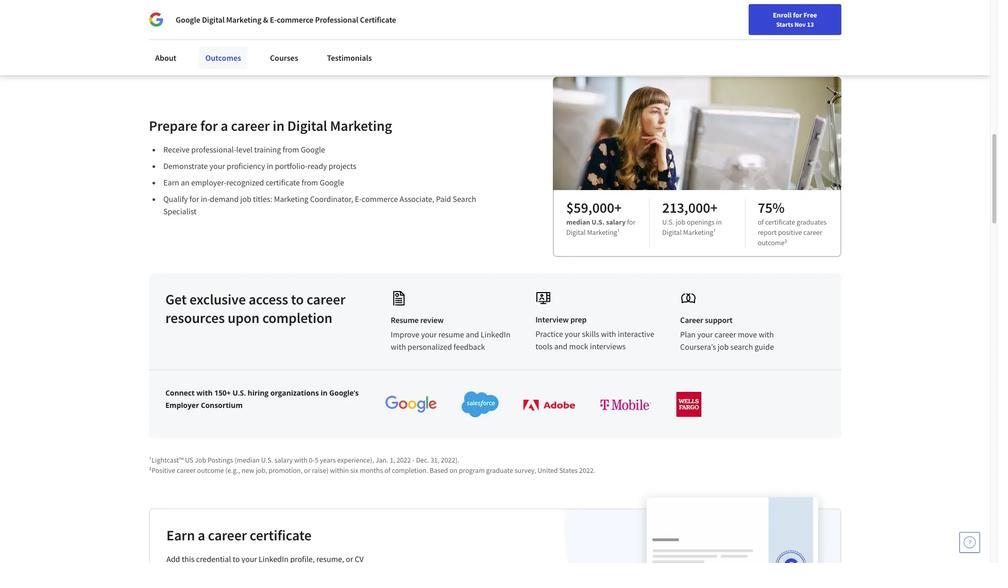 Task type: describe. For each thing, give the bounding box(es) containing it.
qualify
[[163, 194, 188, 204]]

receive professional-level training from google
[[163, 144, 325, 154]]

marketing left &
[[226, 14, 261, 25]]

salary inside $59,000 + median u.s. salary
[[606, 217, 626, 227]]

testimonials link
[[321, 46, 378, 69]]

guide
[[755, 342, 774, 352]]

digital up ready
[[287, 116, 327, 135]]

marketing inside qualify for in-demand job titles: marketing coordinator, e-commerce associate, paid search specialist
[[274, 194, 308, 204]]

openings
[[687, 217, 715, 227]]

or
[[304, 466, 310, 475]]

prepare for a career in digital marketing
[[149, 116, 392, 135]]

outcomes link
[[199, 46, 247, 69]]

marketing inside 213,000 + u.s. job openings in digital marketing
[[683, 228, 713, 237]]

your for career support plan your career move with coursera's job search guide
[[697, 329, 713, 340]]

professional
[[315, 14, 358, 25]]

search
[[730, 342, 753, 352]]

coursera's
[[680, 342, 716, 352]]

interview
[[535, 314, 569, 325]]

for for demand
[[189, 194, 199, 204]]

marketing inside for digital marketing
[[587, 228, 617, 237]]

get exclusive access to career resources upon completion
[[165, 290, 346, 327]]

for inside for digital marketing
[[627, 217, 636, 227]]

your right 'find'
[[719, 12, 733, 21]]

213,000
[[662, 198, 710, 217]]

in-
[[201, 194, 210, 204]]

google partner logo image
[[385, 396, 437, 413]]

jan.
[[375, 455, 388, 465]]

professional-
[[191, 144, 236, 154]]

promotion,
[[269, 466, 303, 475]]

training
[[254, 144, 281, 154]]

resume
[[391, 315, 419, 325]]

more
[[188, 15, 207, 26]]

coursera enterprise logos image
[[612, 0, 818, 19]]

new
[[734, 12, 748, 21]]

coursera
[[231, 15, 263, 26]]

hiring
[[248, 388, 269, 398]]

adobe partner logo image
[[523, 400, 575, 411]]

review
[[420, 315, 444, 325]]

upon
[[228, 309, 260, 327]]

six
[[350, 466, 358, 475]]

help center image
[[964, 536, 976, 549]]

0 vertical spatial certificate
[[266, 177, 300, 187]]

proficiency
[[227, 161, 265, 171]]

english button
[[774, 0, 836, 33]]

213,000 + u.s. job openings in digital marketing
[[662, 198, 722, 237]]

certificate inside 75% of certificate graduates report positive career outcome
[[765, 217, 795, 227]]

demand
[[210, 194, 239, 204]]

resume review improve your resume and linkedin with personalized feedback
[[391, 315, 510, 352]]

in inside 213,000 + u.s. job openings in digital marketing
[[716, 217, 722, 227]]

²positive
[[149, 466, 175, 475]]

report
[[758, 228, 777, 237]]

exclusive
[[190, 290, 246, 309]]

¹lightcast™
[[149, 455, 184, 465]]

(median
[[235, 455, 260, 465]]

united
[[538, 466, 558, 475]]

+ for 213,000
[[710, 198, 718, 217]]

prep
[[570, 314, 587, 325]]

completion.
[[392, 466, 428, 475]]

english
[[793, 12, 818, 22]]

with inside 'career support plan your career move with coursera's job search guide'
[[759, 329, 774, 340]]

access
[[249, 290, 288, 309]]

150+
[[214, 388, 231, 398]]

for for career
[[200, 116, 218, 135]]

learn
[[166, 15, 186, 26]]

¹ for $59,000
[[617, 228, 620, 237]]

75%
[[758, 198, 785, 217]]

with inside "resume review improve your resume and linkedin with personalized feedback"
[[391, 342, 406, 352]]

employer
[[165, 400, 199, 410]]

consortium
[[201, 400, 243, 410]]

about link
[[149, 46, 183, 69]]

employer-
[[191, 177, 226, 187]]

demonstrate
[[163, 161, 208, 171]]

0-
[[309, 455, 315, 465]]

tools
[[535, 341, 553, 351]]

median
[[566, 217, 590, 227]]

your down the professional-
[[210, 161, 225, 171]]

marketing up projects
[[330, 116, 392, 135]]

u.s. inside $59,000 + median u.s. salary
[[592, 217, 605, 227]]

survey,
[[515, 466, 536, 475]]

us
[[185, 455, 193, 465]]

salary inside ¹lightcast™ us job postings (median u.s. salary with 0-5 years experience), jan. 1, 2022 - dec. 31, 2022). ²positive career outcome (e.g., new job, promotion, or raise) within six months of completion. based on program graduate survey, united states 2022.
[[275, 455, 293, 465]]

2022).
[[441, 455, 459, 465]]

plan
[[680, 329, 696, 340]]

outcome inside 75% of certificate graduates report positive career outcome
[[758, 238, 785, 247]]

career inside 'career support plan your career move with coursera's job search guide'
[[680, 315, 703, 325]]

testimonials
[[327, 53, 372, 63]]

experience),
[[337, 455, 374, 465]]

1 horizontal spatial a
[[221, 116, 228, 135]]

improve
[[391, 329, 419, 340]]

associate,
[[400, 194, 434, 204]]

2022.
[[579, 466, 595, 475]]

postings
[[208, 455, 233, 465]]

career inside ¹lightcast™ us job postings (median u.s. salary with 0-5 years experience), jan. 1, 2022 - dec. 31, 2022). ²positive career outcome (e.g., new job, promotion, or raise) within six months of completion. based on program graduate survey, united states 2022.
[[177, 466, 196, 475]]

based
[[430, 466, 448, 475]]

job inside 213,000 + u.s. job openings in digital marketing
[[676, 217, 685, 227]]

resources
[[165, 309, 225, 327]]

in up training
[[273, 116, 284, 135]]

¹ for 213,000
[[713, 228, 716, 237]]

ready
[[308, 161, 327, 171]]

career inside 'career support plan your career move with coursera's job search guide'
[[715, 329, 736, 340]]

2 vertical spatial certificate
[[250, 526, 312, 545]]

graduates
[[797, 217, 827, 227]]

support
[[705, 315, 733, 325]]

0 horizontal spatial e-
[[270, 14, 277, 25]]

(e.g.,
[[225, 466, 240, 475]]

job,
[[256, 466, 267, 475]]

on
[[450, 466, 457, 475]]

1,
[[390, 455, 395, 465]]

positive
[[778, 228, 802, 237]]

earn for earn a career certificate
[[166, 526, 195, 545]]

and inside interview prep practice your skills with interactive tools and mock interviews
[[554, 341, 568, 351]]

get
[[165, 290, 187, 309]]

free
[[804, 10, 817, 20]]



Task type: vqa. For each thing, say whether or not it's contained in the screenshot.
the English button to the bottom
no



Task type: locate. For each thing, give the bounding box(es) containing it.
with up guide
[[759, 329, 774, 340]]

an
[[181, 177, 190, 187]]

0 horizontal spatial +
[[614, 198, 622, 217]]

for up nov
[[793, 10, 802, 20]]

$59,000
[[566, 198, 614, 217]]

career support plan your career move with coursera's job search guide
[[680, 315, 774, 352]]

1 vertical spatial and
[[554, 341, 568, 351]]

skills
[[582, 329, 599, 339]]

google left about
[[176, 14, 200, 25]]

with up interviews
[[601, 329, 616, 339]]

2 vertical spatial job
[[718, 342, 729, 352]]

completion
[[262, 309, 332, 327]]

job
[[240, 194, 251, 204], [676, 217, 685, 227], [718, 342, 729, 352]]

u.s. down 213,000
[[662, 217, 674, 227]]

1 vertical spatial from
[[302, 177, 318, 187]]

+ for $59,000
[[614, 198, 622, 217]]

within
[[330, 466, 349, 475]]

¹ down $59,000 + median u.s. salary
[[617, 228, 620, 237]]

salary
[[606, 217, 626, 227], [275, 455, 293, 465]]

job inside 'career support plan your career move with coursera's job search guide'
[[718, 342, 729, 352]]

0 vertical spatial job
[[240, 194, 251, 204]]

&
[[263, 14, 268, 25]]

your inside "resume review improve your resume and linkedin with personalized feedback"
[[421, 329, 437, 340]]

career up "plan"
[[680, 315, 703, 325]]

salary up promotion,
[[275, 455, 293, 465]]

0 horizontal spatial and
[[466, 329, 479, 340]]

digital
[[202, 14, 225, 25], [287, 116, 327, 135], [566, 228, 586, 237], [662, 228, 682, 237]]

salesforce partner logo image
[[462, 392, 499, 417]]

-
[[412, 455, 415, 465]]

u.s.
[[592, 217, 605, 227], [662, 217, 674, 227], [232, 388, 246, 398], [261, 455, 273, 465]]

enroll for free starts nov 13
[[773, 10, 817, 28]]

1 vertical spatial earn
[[166, 526, 195, 545]]

2 + from the left
[[710, 198, 718, 217]]

and
[[466, 329, 479, 340], [554, 341, 568, 351]]

0 vertical spatial career
[[749, 12, 769, 21]]

certificate
[[266, 177, 300, 187], [765, 217, 795, 227], [250, 526, 312, 545]]

0 vertical spatial earn
[[163, 177, 179, 187]]

in inside the connect with 150+ u.s. hiring organizations in google's employer consortium
[[321, 388, 327, 398]]

1 horizontal spatial salary
[[606, 217, 626, 227]]

in down training
[[267, 161, 273, 171]]

1 horizontal spatial commerce
[[362, 194, 398, 204]]

google image
[[149, 12, 163, 27]]

u.s. inside 213,000 + u.s. job openings in digital marketing
[[662, 217, 674, 227]]

your for interview prep practice your skills with interactive tools and mock interviews
[[565, 329, 580, 339]]

find your new career
[[704, 12, 769, 21]]

digital down "median"
[[566, 228, 586, 237]]

google's
[[329, 388, 359, 398]]

e- right &
[[270, 14, 277, 25]]

for inside enroll for free starts nov 13
[[793, 10, 802, 20]]

and right tools
[[554, 341, 568, 351]]

1 horizontal spatial +
[[710, 198, 718, 217]]

with inside the connect with 150+ u.s. hiring organizations in google's employer consortium
[[197, 388, 213, 398]]

starts
[[776, 20, 793, 28]]

your inside 'career support plan your career move with coursera's job search guide'
[[697, 329, 713, 340]]

coordinator,
[[310, 194, 353, 204]]

1 vertical spatial outcome
[[197, 466, 224, 475]]

job left "search"
[[718, 342, 729, 352]]

in left google's
[[321, 388, 327, 398]]

your for resume review improve your resume and linkedin with personalized feedback
[[421, 329, 437, 340]]

with inside ¹lightcast™ us job postings (median u.s. salary with 0-5 years experience), jan. 1, 2022 - dec. 31, 2022). ²positive career outcome (e.g., new job, promotion, or raise) within six months of completion. based on program graduate survey, united states 2022.
[[294, 455, 308, 465]]

about
[[208, 15, 230, 26]]

mock
[[569, 341, 588, 351]]

0 vertical spatial from
[[283, 144, 299, 154]]

and inside "resume review improve your resume and linkedin with personalized feedback"
[[466, 329, 479, 340]]

raise)
[[312, 466, 328, 475]]

portfolio-
[[275, 161, 308, 171]]

projects
[[329, 161, 356, 171]]

1 vertical spatial career
[[680, 315, 703, 325]]

0 vertical spatial a
[[221, 116, 228, 135]]

courses
[[270, 53, 298, 63]]

google up the coordinator,
[[320, 177, 344, 187]]

new
[[242, 466, 254, 475]]

receive
[[163, 144, 190, 154]]

13
[[807, 20, 814, 28]]

level
[[236, 144, 253, 154]]

earn an employer-recognized certificate from google
[[163, 177, 344, 187]]

certificate
[[360, 14, 396, 25]]

outcome inside ¹lightcast™ us job postings (median u.s. salary with 0-5 years experience), jan. 1, 2022 - dec. 31, 2022). ²positive career outcome (e.g., new job, promotion, or raise) within six months of completion. based on program graduate survey, united states 2022.
[[197, 466, 224, 475]]

your up coursera's
[[697, 329, 713, 340]]

+ inside 213,000 + u.s. job openings in digital marketing
[[710, 198, 718, 217]]

0 vertical spatial commerce
[[277, 14, 313, 25]]

of inside ¹lightcast™ us job postings (median u.s. salary with 0-5 years experience), jan. 1, 2022 - dec. 31, 2022). ²positive career outcome (e.g., new job, promotion, or raise) within six months of completion. based on program graduate survey, united states 2022.
[[384, 466, 390, 475]]

in right openings
[[716, 217, 722, 227]]

career right new
[[749, 12, 769, 21]]

e-
[[270, 14, 277, 25], [355, 194, 362, 204]]

e- right the coordinator,
[[355, 194, 362, 204]]

of down '1,'
[[384, 466, 390, 475]]

²
[[785, 238, 787, 247]]

0 horizontal spatial commerce
[[277, 14, 313, 25]]

learn more about coursera for business link
[[166, 15, 309, 26]]

for right $59,000 + median u.s. salary
[[627, 217, 636, 227]]

outcome down the report
[[758, 238, 785, 247]]

job down recognized
[[240, 194, 251, 204]]

marketing right titles:
[[274, 194, 308, 204]]

commerce left associate,
[[362, 194, 398, 204]]

1 vertical spatial job
[[676, 217, 685, 227]]

None search field
[[147, 6, 394, 27]]

courses link
[[264, 46, 304, 69]]

of inside 75% of certificate graduates report positive career outcome
[[758, 217, 764, 227]]

of up the report
[[758, 217, 764, 227]]

0 horizontal spatial a
[[198, 526, 205, 545]]

linkedin
[[481, 329, 510, 340]]

with left 150+
[[197, 388, 213, 398]]

nov
[[795, 20, 806, 28]]

organizations
[[270, 388, 319, 398]]

commerce inside qualify for in-demand job titles: marketing coordinator, e-commerce associate, paid search specialist
[[362, 194, 398, 204]]

with left 0-
[[294, 455, 308, 465]]

program
[[459, 466, 485, 475]]

+
[[614, 198, 622, 217], [710, 198, 718, 217]]

job down 213,000
[[676, 217, 685, 227]]

google digital marketing & e-commerce professional certificate
[[176, 14, 396, 25]]

1 horizontal spatial and
[[554, 341, 568, 351]]

+ up openings
[[710, 198, 718, 217]]

resume
[[438, 329, 464, 340]]

u.s. up job,
[[261, 455, 273, 465]]

1 vertical spatial of
[[384, 466, 390, 475]]

feedback
[[454, 342, 485, 352]]

1 ¹ from the left
[[617, 228, 620, 237]]

0 horizontal spatial ¹
[[617, 228, 620, 237]]

$59,000 + median u.s. salary
[[566, 198, 626, 227]]

31,
[[431, 455, 440, 465]]

earn for earn an employer-recognized certificate from google
[[163, 177, 179, 187]]

1 vertical spatial salary
[[275, 455, 293, 465]]

1 vertical spatial a
[[198, 526, 205, 545]]

e- inside qualify for in-demand job titles: marketing coordinator, e-commerce associate, paid search specialist
[[355, 194, 362, 204]]

to
[[291, 290, 304, 309]]

in
[[273, 116, 284, 135], [267, 161, 273, 171], [716, 217, 722, 227], [321, 388, 327, 398]]

graduate
[[486, 466, 513, 475]]

google
[[176, 14, 200, 25], [301, 144, 325, 154], [320, 177, 344, 187]]

1 horizontal spatial outcome
[[758, 238, 785, 247]]

search
[[453, 194, 476, 204]]

google up ready
[[301, 144, 325, 154]]

marketing down openings
[[683, 228, 713, 237]]

0 vertical spatial google
[[176, 14, 200, 25]]

your up the mock
[[565, 329, 580, 339]]

2 ¹ from the left
[[713, 228, 716, 237]]

digital left coursera
[[202, 14, 225, 25]]

1 vertical spatial commerce
[[362, 194, 398, 204]]

for left in-
[[189, 194, 199, 204]]

commerce right &
[[277, 14, 313, 25]]

learn more about coursera for business
[[166, 15, 309, 26]]

u.s. inside the connect with 150+ u.s. hiring organizations in google's employer consortium
[[232, 388, 246, 398]]

digital inside 213,000 + u.s. job openings in digital marketing
[[662, 228, 682, 237]]

career inside get exclusive access to career resources upon completion
[[307, 290, 346, 309]]

with inside interview prep practice your skills with interactive tools and mock interviews
[[601, 329, 616, 339]]

digital down 213,000
[[662, 228, 682, 237]]

your inside interview prep practice your skills with interactive tools and mock interviews
[[565, 329, 580, 339]]

find your new career link
[[699, 10, 774, 23]]

for for starts
[[793, 10, 802, 20]]

for left business on the left of the page
[[265, 15, 275, 26]]

0 vertical spatial outcome
[[758, 238, 785, 247]]

1 horizontal spatial from
[[302, 177, 318, 187]]

0 horizontal spatial outcome
[[197, 466, 224, 475]]

0 horizontal spatial from
[[283, 144, 299, 154]]

qualify for in-demand job titles: marketing coordinator, e-commerce associate, paid search specialist
[[163, 194, 476, 216]]

coursera career certificate image
[[647, 497, 818, 563]]

for up the professional-
[[200, 116, 218, 135]]

+ up for digital marketing
[[614, 198, 622, 217]]

and up feedback
[[466, 329, 479, 340]]

practice
[[535, 329, 563, 339]]

job inside qualify for in-demand job titles: marketing coordinator, e-commerce associate, paid search specialist
[[240, 194, 251, 204]]

2 vertical spatial google
[[320, 177, 344, 187]]

from up portfolio-
[[283, 144, 299, 154]]

0 vertical spatial salary
[[606, 217, 626, 227]]

1 vertical spatial e-
[[355, 194, 362, 204]]

5
[[315, 455, 318, 465]]

career inside 75% of certificate graduates report positive career outcome
[[803, 228, 822, 237]]

1 vertical spatial google
[[301, 144, 325, 154]]

0 vertical spatial and
[[466, 329, 479, 340]]

1 horizontal spatial ¹
[[713, 228, 716, 237]]

interview prep practice your skills with interactive tools and mock interviews
[[535, 314, 654, 351]]

months
[[360, 466, 383, 475]]

career inside find your new career link
[[749, 12, 769, 21]]

¹ down openings
[[713, 228, 716, 237]]

+ inside $59,000 + median u.s. salary
[[614, 198, 622, 217]]

1 + from the left
[[614, 198, 622, 217]]

0 horizontal spatial career
[[680, 315, 703, 325]]

career
[[749, 12, 769, 21], [680, 315, 703, 325]]

your up "personalized"
[[421, 329, 437, 340]]

titles:
[[253, 194, 272, 204]]

business
[[277, 15, 309, 26]]

digital inside for digital marketing
[[566, 228, 586, 237]]

salary down $59,000
[[606, 217, 626, 227]]

u.s. inside ¹lightcast™ us job postings (median u.s. salary with 0-5 years experience), jan. 1, 2022 - dec. 31, 2022). ²positive career outcome (e.g., new job, promotion, or raise) within six months of completion. based on program graduate survey, united states 2022.
[[261, 455, 273, 465]]

dec.
[[416, 455, 429, 465]]

0 horizontal spatial job
[[240, 194, 251, 204]]

from down ready
[[302, 177, 318, 187]]

marketing down $59,000 + median u.s. salary
[[587, 228, 617, 237]]

personalized
[[408, 342, 452, 352]]

1 horizontal spatial career
[[749, 12, 769, 21]]

demonstrate your proficiency in portfolio-ready projects
[[163, 161, 356, 171]]

75% of certificate graduates report positive career outcome
[[758, 198, 827, 247]]

0 horizontal spatial of
[[384, 466, 390, 475]]

u.s. right 150+
[[232, 388, 246, 398]]

enroll
[[773, 10, 792, 20]]

1 vertical spatial certificate
[[765, 217, 795, 227]]

2 horizontal spatial job
[[718, 342, 729, 352]]

0 vertical spatial e-
[[270, 14, 277, 25]]

1 horizontal spatial of
[[758, 217, 764, 227]]

with down improve
[[391, 342, 406, 352]]

1 horizontal spatial e-
[[355, 194, 362, 204]]

outcome down postings
[[197, 466, 224, 475]]

1 horizontal spatial job
[[676, 217, 685, 227]]

connect
[[165, 388, 195, 398]]

u.s. down $59,000
[[592, 217, 605, 227]]

0 vertical spatial of
[[758, 217, 764, 227]]

0 horizontal spatial salary
[[275, 455, 293, 465]]

for inside qualify for in-demand job titles: marketing coordinator, e-commerce associate, paid search specialist
[[189, 194, 199, 204]]

paid
[[436, 194, 451, 204]]



